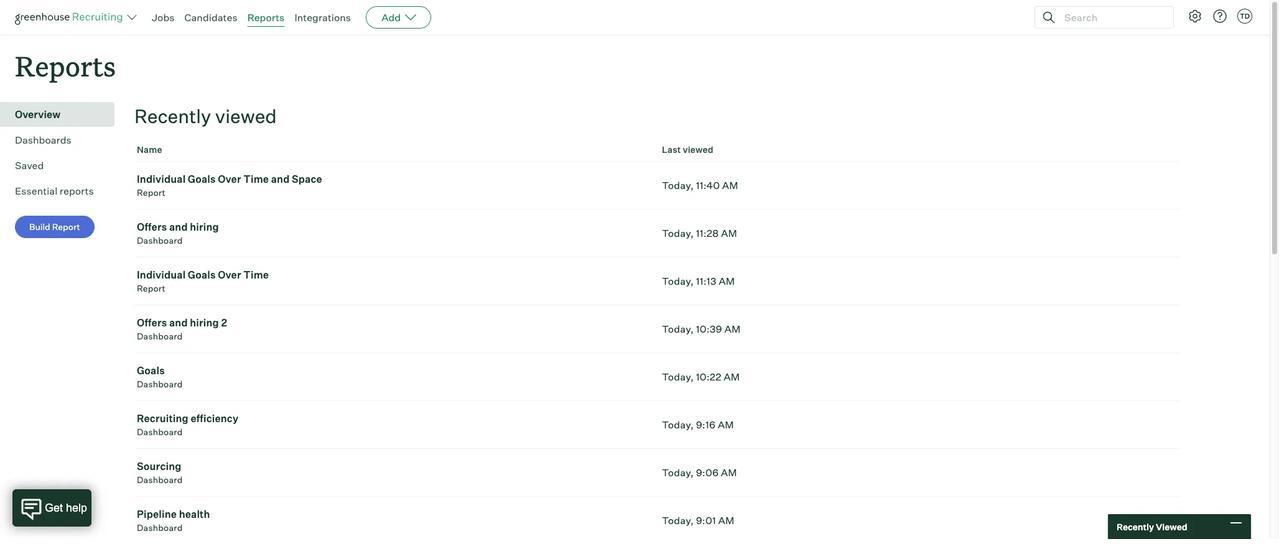 Task type: describe. For each thing, give the bounding box(es) containing it.
space
[[292, 173, 322, 186]]

over for report
[[218, 269, 241, 281]]

health
[[179, 508, 210, 521]]

0 horizontal spatial reports
[[15, 47, 116, 84]]

sourcing dashboard
[[137, 460, 183, 485]]

individual goals over time and space report
[[137, 173, 322, 198]]

sourcing
[[137, 460, 181, 473]]

hiring for offers and hiring 2
[[190, 317, 219, 329]]

10:39
[[696, 323, 722, 335]]

configure image
[[1188, 9, 1203, 24]]

10:22
[[696, 371, 721, 383]]

2
[[221, 317, 227, 329]]

pipeline
[[137, 508, 177, 521]]

today, for today, 9:01 am
[[662, 515, 694, 527]]

am for today, 9:06 am
[[721, 467, 737, 479]]

offers and hiring dashboard
[[137, 221, 219, 246]]

am for today, 10:39 am
[[724, 323, 740, 335]]

reports link
[[247, 11, 285, 24]]

dashboards link
[[15, 133, 109, 148]]

11:28
[[696, 227, 719, 240]]

today, for today, 10:39 am
[[662, 323, 694, 335]]

candidates
[[184, 11, 237, 24]]

am for today, 11:13 am
[[719, 275, 735, 288]]

last
[[662, 144, 681, 155]]

recently viewed
[[1117, 522, 1187, 532]]

individual goals over time report
[[137, 269, 269, 294]]

11:40
[[696, 179, 720, 192]]

today, for today, 9:16 am
[[662, 419, 694, 431]]

offers for offers and hiring
[[137, 221, 167, 233]]

hiring for offers and hiring
[[190, 221, 219, 233]]

overview link
[[15, 107, 109, 122]]

am for today, 10:22 am
[[724, 371, 740, 383]]

time for individual goals over time and space
[[243, 173, 269, 186]]

today, 11:28 am
[[662, 227, 737, 240]]

am for today, 11:28 am
[[721, 227, 737, 240]]

build
[[29, 222, 50, 232]]

efficiency
[[191, 413, 238, 425]]

recruiting
[[137, 413, 188, 425]]

integrations link
[[294, 11, 351, 24]]

build report
[[29, 222, 80, 232]]

9:01
[[696, 515, 716, 527]]

today, 9:01 am
[[662, 515, 734, 527]]

essential reports
[[15, 185, 94, 197]]

candidates link
[[184, 11, 237, 24]]

9:16
[[696, 419, 715, 431]]

today, 9:06 am
[[662, 467, 737, 479]]

recently for recently viewed
[[1117, 522, 1154, 532]]

goals inside 'goals dashboard'
[[137, 365, 165, 377]]



Task type: vqa. For each thing, say whether or not it's contained in the screenshot.
Offers corresponding to Offers and hiring 2
yes



Task type: locate. For each thing, give the bounding box(es) containing it.
0 vertical spatial goals
[[188, 173, 216, 186]]

goals for report
[[188, 269, 216, 281]]

and up individual goals over time report
[[169, 221, 188, 233]]

viewed for last viewed
[[683, 144, 713, 155]]

recently for recently viewed
[[134, 105, 211, 128]]

today, left the 10:22
[[662, 371, 694, 383]]

report inside individual goals over time report
[[137, 283, 165, 294]]

recently viewed
[[134, 105, 277, 128]]

over for and
[[218, 173, 241, 186]]

individual down name
[[137, 173, 186, 186]]

time
[[243, 173, 269, 186], [243, 269, 269, 281]]

time inside individual goals over time report
[[243, 269, 269, 281]]

and
[[271, 173, 290, 186], [169, 221, 188, 233], [169, 317, 188, 329]]

goals for and
[[188, 173, 216, 186]]

am right 9:01
[[718, 515, 734, 527]]

0 vertical spatial hiring
[[190, 221, 219, 233]]

1 vertical spatial recently
[[1117, 522, 1154, 532]]

0 vertical spatial offers
[[137, 221, 167, 233]]

9:06
[[696, 467, 719, 479]]

last viewed
[[662, 144, 713, 155]]

today, left 10:39
[[662, 323, 694, 335]]

integrations
[[294, 11, 351, 24]]

1 dashboard from the top
[[137, 235, 183, 246]]

2 dashboard from the top
[[137, 331, 183, 342]]

1 vertical spatial report
[[52, 222, 80, 232]]

1 horizontal spatial viewed
[[683, 144, 713, 155]]

am right 11:40 at the right
[[722, 179, 738, 192]]

and inside offers and hiring dashboard
[[169, 221, 188, 233]]

am right 9:06
[[721, 467, 737, 479]]

2 vertical spatial report
[[137, 283, 165, 294]]

0 vertical spatial recently
[[134, 105, 211, 128]]

0 vertical spatial individual
[[137, 173, 186, 186]]

report up offers and hiring 2 dashboard
[[137, 283, 165, 294]]

hiring inside offers and hiring 2 dashboard
[[190, 317, 219, 329]]

5 today, from the top
[[662, 371, 694, 383]]

today, left 11:28
[[662, 227, 694, 240]]

1 over from the top
[[218, 173, 241, 186]]

4 dashboard from the top
[[137, 427, 183, 437]]

1 vertical spatial viewed
[[683, 144, 713, 155]]

8 today, from the top
[[662, 515, 694, 527]]

hiring left 2
[[190, 317, 219, 329]]

today, for today, 11:28 am
[[662, 227, 694, 240]]

goals inside individual goals over time and space report
[[188, 173, 216, 186]]

pipeline health dashboard
[[137, 508, 210, 533]]

offers inside offers and hiring 2 dashboard
[[137, 317, 167, 329]]

goals up recruiting
[[137, 365, 165, 377]]

add button
[[366, 6, 431, 29]]

dashboard down 'sourcing' at the bottom of the page
[[137, 475, 183, 485]]

today, 10:39 am
[[662, 323, 740, 335]]

2 today, from the top
[[662, 227, 694, 240]]

and inside individual goals over time and space report
[[271, 173, 290, 186]]

viewed
[[1156, 522, 1187, 532]]

dashboard down recruiting
[[137, 427, 183, 437]]

essential
[[15, 185, 57, 197]]

0 vertical spatial reports
[[247, 11, 285, 24]]

3 today, from the top
[[662, 275, 694, 288]]

today, left 11:13
[[662, 275, 694, 288]]

1 vertical spatial and
[[169, 221, 188, 233]]

0 horizontal spatial viewed
[[215, 105, 277, 128]]

offers inside offers and hiring dashboard
[[137, 221, 167, 233]]

1 vertical spatial offers
[[137, 317, 167, 329]]

1 vertical spatial reports
[[15, 47, 116, 84]]

today, for today, 11:40 am
[[662, 179, 694, 192]]

today, for today, 10:22 am
[[662, 371, 694, 383]]

and left 2
[[169, 317, 188, 329]]

report down name
[[137, 187, 165, 198]]

2 vertical spatial goals
[[137, 365, 165, 377]]

0 horizontal spatial recently
[[134, 105, 211, 128]]

dashboard inside the pipeline health dashboard
[[137, 523, 183, 533]]

offers
[[137, 221, 167, 233], [137, 317, 167, 329]]

2 over from the top
[[218, 269, 241, 281]]

1 today, from the top
[[662, 179, 694, 192]]

am right "9:16"
[[718, 419, 734, 431]]

today, 11:13 am
[[662, 275, 735, 288]]

2 vertical spatial and
[[169, 317, 188, 329]]

0 vertical spatial and
[[271, 173, 290, 186]]

today, 10:22 am
[[662, 371, 740, 383]]

add
[[381, 11, 401, 24]]

recently
[[134, 105, 211, 128], [1117, 522, 1154, 532]]

0 vertical spatial time
[[243, 173, 269, 186]]

recently up name
[[134, 105, 211, 128]]

1 vertical spatial time
[[243, 269, 269, 281]]

today, left 11:40 at the right
[[662, 179, 694, 192]]

am right 11:28
[[721, 227, 737, 240]]

viewed
[[215, 105, 277, 128], [683, 144, 713, 155]]

hiring down individual goals over time and space report
[[190, 221, 219, 233]]

Search text field
[[1061, 8, 1162, 26]]

report
[[137, 187, 165, 198], [52, 222, 80, 232], [137, 283, 165, 294]]

1 vertical spatial hiring
[[190, 317, 219, 329]]

1 vertical spatial over
[[218, 269, 241, 281]]

td
[[1240, 12, 1250, 21]]

11:13
[[696, 275, 716, 288]]

6 today, from the top
[[662, 419, 694, 431]]

jobs
[[152, 11, 175, 24]]

7 today, from the top
[[662, 467, 694, 479]]

2 offers from the top
[[137, 317, 167, 329]]

1 vertical spatial individual
[[137, 269, 186, 281]]

1 offers from the top
[[137, 221, 167, 233]]

dashboard up 'goals dashboard'
[[137, 331, 183, 342]]

individual down offers and hiring dashboard
[[137, 269, 186, 281]]

over inside individual goals over time and space report
[[218, 173, 241, 186]]

am for today, 9:01 am
[[718, 515, 734, 527]]

over inside individual goals over time report
[[218, 269, 241, 281]]

and for offers and hiring
[[169, 221, 188, 233]]

individual inside individual goals over time and space report
[[137, 173, 186, 186]]

recently left the viewed
[[1117, 522, 1154, 532]]

recruiting efficiency dashboard
[[137, 413, 238, 437]]

goals
[[188, 173, 216, 186], [188, 269, 216, 281], [137, 365, 165, 377]]

jobs link
[[152, 11, 175, 24]]

3 dashboard from the top
[[137, 379, 183, 390]]

overview
[[15, 108, 61, 121]]

hiring
[[190, 221, 219, 233], [190, 317, 219, 329]]

individual for individual goals over time
[[137, 269, 186, 281]]

and inside offers and hiring 2 dashboard
[[169, 317, 188, 329]]

0 vertical spatial over
[[218, 173, 241, 186]]

build report button
[[15, 216, 94, 238]]

today, left 9:01
[[662, 515, 694, 527]]

time inside individual goals over time and space report
[[243, 173, 269, 186]]

dashboards
[[15, 134, 71, 146]]

1 hiring from the top
[[190, 221, 219, 233]]

am
[[722, 179, 738, 192], [721, 227, 737, 240], [719, 275, 735, 288], [724, 323, 740, 335], [724, 371, 740, 383], [718, 419, 734, 431], [721, 467, 737, 479], [718, 515, 734, 527]]

1 vertical spatial goals
[[188, 269, 216, 281]]

2 time from the top
[[243, 269, 269, 281]]

goals down offers and hiring dashboard
[[188, 269, 216, 281]]

saved
[[15, 159, 44, 172]]

reports
[[247, 11, 285, 24], [15, 47, 116, 84]]

am for today, 11:40 am
[[722, 179, 738, 192]]

reports
[[60, 185, 94, 197]]

over
[[218, 173, 241, 186], [218, 269, 241, 281]]

td button
[[1235, 6, 1255, 26]]

time for individual goals over time
[[243, 269, 269, 281]]

individual inside individual goals over time report
[[137, 269, 186, 281]]

today, for today, 9:06 am
[[662, 467, 694, 479]]

1 time from the top
[[243, 173, 269, 186]]

and for offers and hiring 2
[[169, 317, 188, 329]]

saved link
[[15, 158, 109, 173]]

0 vertical spatial report
[[137, 187, 165, 198]]

2 hiring from the top
[[190, 317, 219, 329]]

individual for individual goals over time and space
[[137, 173, 186, 186]]

offers and hiring 2 dashboard
[[137, 317, 227, 342]]

1 horizontal spatial reports
[[247, 11, 285, 24]]

report inside individual goals over time and space report
[[137, 187, 165, 198]]

goals inside individual goals over time report
[[188, 269, 216, 281]]

dashboard inside the recruiting efficiency dashboard
[[137, 427, 183, 437]]

td button
[[1237, 9, 1252, 24]]

today,
[[662, 179, 694, 192], [662, 227, 694, 240], [662, 275, 694, 288], [662, 323, 694, 335], [662, 371, 694, 383], [662, 419, 694, 431], [662, 467, 694, 479], [662, 515, 694, 527]]

report right build
[[52, 222, 80, 232]]

dashboard
[[137, 235, 183, 246], [137, 331, 183, 342], [137, 379, 183, 390], [137, 427, 183, 437], [137, 475, 183, 485], [137, 523, 183, 533]]

essential reports link
[[15, 184, 109, 199]]

am right 11:13
[[719, 275, 735, 288]]

name
[[137, 144, 162, 155]]

reports right candidates "link"
[[247, 11, 285, 24]]

goals up offers and hiring dashboard
[[188, 173, 216, 186]]

hiring inside offers and hiring dashboard
[[190, 221, 219, 233]]

today, left "9:16"
[[662, 419, 694, 431]]

1 horizontal spatial recently
[[1117, 522, 1154, 532]]

am for today, 9:16 am
[[718, 419, 734, 431]]

am right 10:39
[[724, 323, 740, 335]]

0 vertical spatial viewed
[[215, 105, 277, 128]]

4 today, from the top
[[662, 323, 694, 335]]

and left space
[[271, 173, 290, 186]]

report inside button
[[52, 222, 80, 232]]

reports down the 'greenhouse recruiting' image
[[15, 47, 116, 84]]

viewed for recently viewed
[[215, 105, 277, 128]]

today, for today, 11:13 am
[[662, 275, 694, 288]]

am right the 10:22
[[724, 371, 740, 383]]

dashboard down "pipeline"
[[137, 523, 183, 533]]

dashboard inside offers and hiring dashboard
[[137, 235, 183, 246]]

today, 11:40 am
[[662, 179, 738, 192]]

dashboard inside offers and hiring 2 dashboard
[[137, 331, 183, 342]]

5 dashboard from the top
[[137, 475, 183, 485]]

1 individual from the top
[[137, 173, 186, 186]]

today, left 9:06
[[662, 467, 694, 479]]

dashboard up individual goals over time report
[[137, 235, 183, 246]]

dashboard up recruiting
[[137, 379, 183, 390]]

individual
[[137, 173, 186, 186], [137, 269, 186, 281]]

goals dashboard
[[137, 365, 183, 390]]

offers for offers and hiring 2
[[137, 317, 167, 329]]

greenhouse recruiting image
[[15, 10, 127, 25]]

2 individual from the top
[[137, 269, 186, 281]]

today, 9:16 am
[[662, 419, 734, 431]]

6 dashboard from the top
[[137, 523, 183, 533]]



